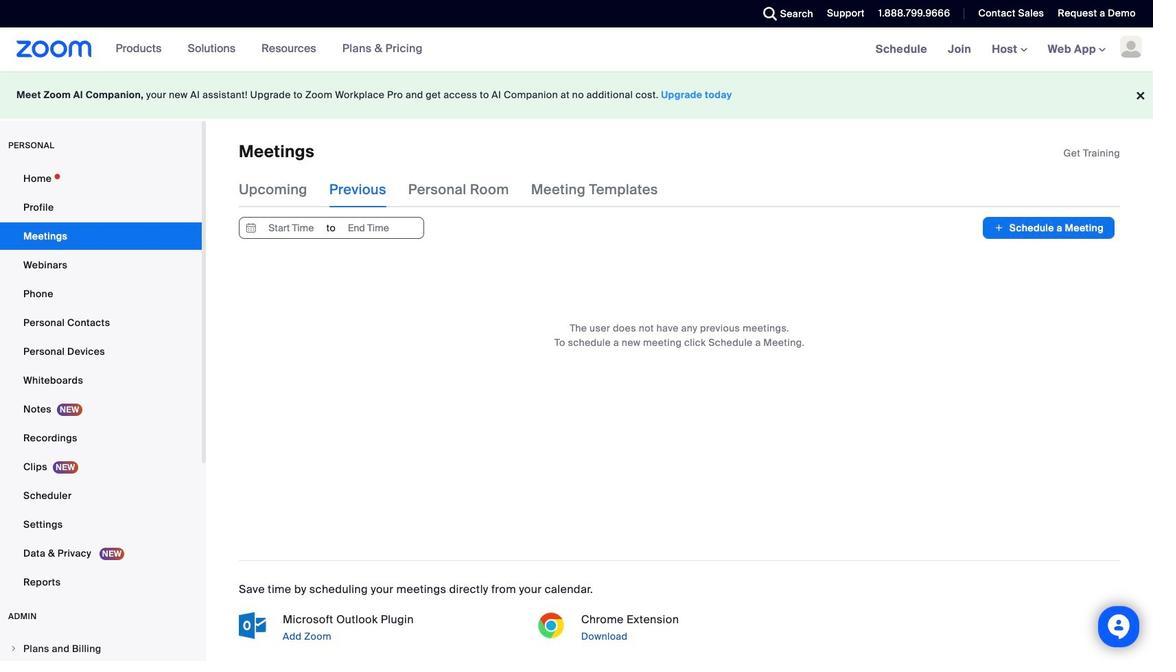 Task type: locate. For each thing, give the bounding box(es) containing it.
footer
[[0, 71, 1154, 119]]

application
[[1064, 146, 1121, 160]]

banner
[[0, 27, 1154, 72]]

add image
[[995, 221, 1005, 235]]

Date Range Picker Start field
[[260, 218, 323, 239]]

menu item
[[0, 636, 202, 661]]

profile picture image
[[1121, 36, 1143, 58]]



Task type: describe. For each thing, give the bounding box(es) containing it.
personal menu menu
[[0, 165, 202, 598]]

product information navigation
[[92, 27, 433, 71]]

meetings navigation
[[866, 27, 1154, 72]]

right image
[[10, 645, 18, 653]]

Date Range Picker End field
[[337, 218, 401, 239]]

date image
[[243, 218, 260, 239]]

zoom logo image
[[16, 41, 92, 58]]

tabs of meeting tab list
[[239, 172, 681, 208]]



Task type: vqa. For each thing, say whether or not it's contained in the screenshot.
add image
yes



